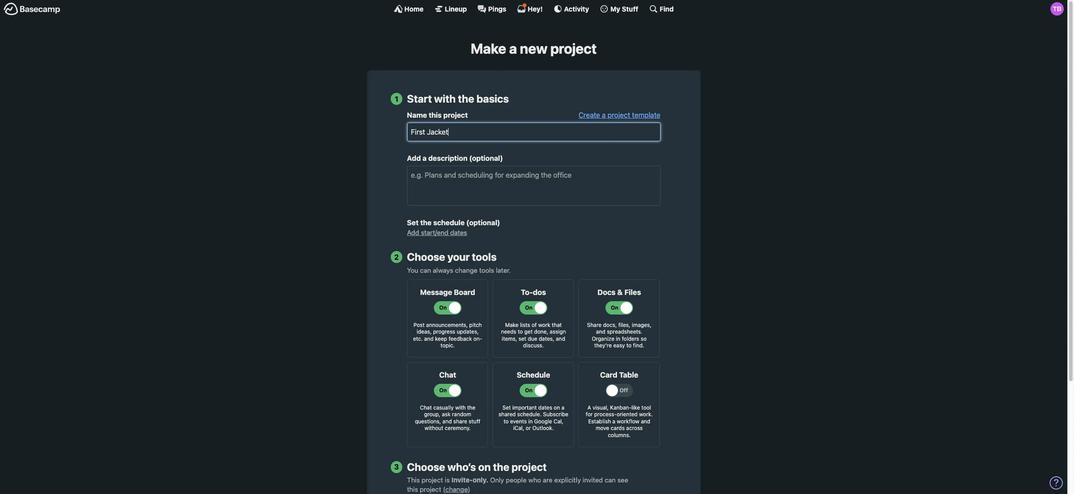 Task type: vqa. For each thing, say whether or not it's contained in the screenshot.


Task type: describe. For each thing, give the bounding box(es) containing it.
name
[[407, 111, 427, 119]]

create a project template
[[579, 111, 661, 119]]

table
[[619, 371, 638, 380]]

ceremony.
[[445, 425, 471, 432]]

project left is
[[422, 476, 443, 484]]

so
[[641, 336, 647, 342]]

pings
[[488, 5, 506, 13]]

who
[[528, 476, 541, 484]]

choose for choose your tools
[[407, 251, 445, 263]]

dates inside "set important dates on a shared schedule. subscribe to events in google cal, ical, or outlook."
[[538, 404, 552, 411]]

change )
[[445, 486, 470, 494]]

chat for chat casually with the group, ask random questions, and share stuff without ceremony.
[[420, 404, 432, 411]]

set for important
[[503, 404, 511, 411]]

this project is invite-only.
[[407, 476, 488, 484]]

choose who's on the project
[[407, 461, 547, 473]]

share
[[453, 418, 467, 425]]

is
[[445, 476, 450, 484]]

dos
[[533, 288, 546, 297]]

activity link
[[553, 4, 589, 13]]

description
[[428, 154, 468, 162]]

2
[[394, 253, 399, 262]]

done,
[[534, 329, 548, 335]]

chat for chat
[[439, 371, 456, 380]]

oriented
[[617, 411, 638, 418]]

message board
[[420, 288, 475, 297]]

ical,
[[513, 425, 524, 432]]

0 horizontal spatial on
[[478, 461, 491, 473]]

in inside "set important dates on a shared schedule. subscribe to events in google cal, ical, or outlook."
[[528, 418, 533, 425]]

project up who
[[512, 461, 547, 473]]

your
[[447, 251, 470, 263]]

process-
[[594, 411, 617, 418]]

share docs, files, images, and spreadsheets. organize in folders so they're easy to find.
[[587, 322, 652, 349]]

topic.
[[441, 342, 455, 349]]

in inside share docs, files, images, and spreadsheets. organize in folders so they're easy to find.
[[616, 336, 620, 342]]

find
[[660, 5, 674, 13]]

project down start with the basics
[[443, 111, 468, 119]]

explicitly
[[554, 476, 581, 484]]

post
[[414, 322, 425, 328]]

establish
[[588, 418, 611, 425]]

start
[[407, 93, 432, 105]]

0 horizontal spatial can
[[420, 266, 431, 274]]

cal,
[[554, 418, 563, 425]]

1 horizontal spatial this
[[429, 111, 442, 119]]

make a new project
[[471, 40, 597, 57]]

docs
[[598, 288, 616, 297]]

the left basics
[[458, 93, 474, 105]]

kanban-
[[610, 404, 632, 411]]

without
[[425, 425, 443, 432]]

across
[[626, 425, 643, 432]]

find button
[[649, 4, 674, 13]]

you can always change tools later.
[[407, 266, 511, 274]]

my
[[611, 5, 620, 13]]

on-
[[473, 336, 482, 342]]

lineup link
[[434, 4, 467, 13]]

make for make lists of work that needs to get done, assign items, set due dates, and discuss.
[[505, 322, 519, 328]]

files
[[625, 288, 641, 297]]

&
[[617, 288, 623, 297]]

spreadsheets.
[[607, 329, 643, 335]]

and inside a visual, kanban-like tool for process-oriented work. establish a workflow and move cards across columns.
[[641, 418, 650, 425]]

dates,
[[539, 336, 554, 342]]

assign
[[550, 329, 566, 335]]

this
[[407, 476, 420, 484]]

template
[[632, 111, 661, 119]]

to-dos
[[521, 288, 546, 297]]

invited
[[583, 476, 603, 484]]

card table
[[600, 371, 638, 380]]

you
[[407, 266, 418, 274]]

and inside share docs, files, images, and spreadsheets. organize in folders so they're easy to find.
[[596, 329, 605, 335]]

project inside only people who are explicitly invited can see this project (
[[420, 486, 441, 494]]

3
[[394, 463, 399, 472]]

docs,
[[603, 322, 617, 328]]

the inside set the schedule (optional) add start/end dates
[[420, 219, 432, 227]]

work.
[[639, 411, 653, 418]]

find.
[[633, 342, 644, 349]]

dates inside set the schedule (optional) add start/end dates
[[450, 229, 467, 237]]

move
[[596, 425, 609, 432]]

only
[[490, 476, 504, 484]]

hey! button
[[517, 3, 543, 13]]

feedback
[[449, 336, 472, 342]]

with inside chat casually with the group, ask random questions, and share stuff without ceremony.
[[455, 404, 466, 411]]

and inside make lists of work that needs to get done, assign items, set due dates, and discuss.
[[556, 336, 565, 342]]

important
[[512, 404, 537, 411]]

to inside "set important dates on a shared schedule. subscribe to events in google cal, ical, or outlook."
[[504, 418, 509, 425]]

to inside make lists of work that needs to get done, assign items, set due dates, and discuss.
[[518, 329, 523, 335]]

a
[[588, 404, 591, 411]]

can inside only people who are explicitly invited can see this project (
[[605, 476, 616, 484]]

this inside only people who are explicitly invited can see this project (
[[407, 486, 418, 494]]

lists
[[520, 322, 530, 328]]

home
[[404, 5, 424, 13]]

the inside chat casually with the group, ask random questions, and share stuff without ceremony.
[[467, 404, 475, 411]]

group,
[[424, 411, 440, 418]]

create
[[579, 111, 600, 119]]

files,
[[618, 322, 630, 328]]

only.
[[473, 476, 488, 484]]

set
[[519, 336, 526, 342]]

and inside chat casually with the group, ask random questions, and share stuff without ceremony.
[[443, 418, 452, 425]]

visual,
[[593, 404, 609, 411]]

the up only on the left bottom of page
[[493, 461, 509, 473]]



Task type: locate. For each thing, give the bounding box(es) containing it.
1 vertical spatial with
[[455, 404, 466, 411]]

tools up later.
[[472, 251, 497, 263]]

0 vertical spatial to
[[518, 329, 523, 335]]

1 vertical spatial dates
[[538, 404, 552, 411]]

a for add
[[423, 154, 427, 162]]

(optional) for set the schedule (optional) add start/end dates
[[466, 219, 500, 227]]

basics
[[477, 93, 509, 105]]

0 vertical spatial (optional)
[[469, 154, 503, 162]]

of
[[532, 322, 537, 328]]

(optional)
[[469, 154, 503, 162], [466, 219, 500, 227]]

0 vertical spatial this
[[429, 111, 442, 119]]

folders
[[622, 336, 639, 342]]

choose up you
[[407, 251, 445, 263]]

and
[[596, 329, 605, 335], [424, 336, 434, 342], [556, 336, 565, 342], [443, 418, 452, 425], [641, 418, 650, 425]]

0 vertical spatial add
[[407, 154, 421, 162]]

a left new
[[509, 40, 517, 57]]

set inside set the schedule (optional) add start/end dates
[[407, 219, 419, 227]]

0 vertical spatial with
[[434, 93, 456, 105]]

images,
[[632, 322, 652, 328]]

1 vertical spatial add
[[407, 229, 419, 237]]

)
[[468, 486, 470, 494]]

dates up subscribe at the right bottom of page
[[538, 404, 552, 411]]

a inside "set important dates on a shared schedule. subscribe to events in google cal, ical, or outlook."
[[562, 404, 565, 411]]

announcements,
[[426, 322, 468, 328]]

like
[[632, 404, 640, 411]]

1 choose from the top
[[407, 251, 445, 263]]

card
[[600, 371, 617, 380]]

make
[[471, 40, 506, 57], [505, 322, 519, 328]]

a inside a visual, kanban-like tool for process-oriented work. establish a workflow and move cards across columns.
[[613, 418, 615, 425]]

1 vertical spatial chat
[[420, 404, 432, 411]]

cards
[[611, 425, 625, 432]]

message
[[420, 288, 452, 297]]

home link
[[394, 4, 424, 13]]

set up add start/end dates link
[[407, 219, 419, 227]]

add inside set the schedule (optional) add start/end dates
[[407, 229, 419, 237]]

0 horizontal spatial in
[[528, 418, 533, 425]]

see
[[618, 476, 628, 484]]

a up "cards" on the bottom right of the page
[[613, 418, 615, 425]]

tools left later.
[[479, 266, 494, 274]]

needs
[[501, 329, 516, 335]]

random
[[452, 411, 471, 418]]

this right name on the left of the page
[[429, 111, 442, 119]]

due
[[528, 336, 537, 342]]

1 vertical spatial change
[[445, 486, 468, 494]]

easy
[[613, 342, 625, 349]]

only people who are explicitly invited can see this project (
[[407, 476, 628, 494]]

with up the random at the left bottom of page
[[455, 404, 466, 411]]

(
[[443, 486, 445, 494]]

1 vertical spatial can
[[605, 476, 616, 484]]

1 vertical spatial make
[[505, 322, 519, 328]]

1 vertical spatial (optional)
[[466, 219, 500, 227]]

on up subscribe at the right bottom of page
[[554, 404, 560, 411]]

a for make
[[509, 40, 517, 57]]

a up subscribe at the right bottom of page
[[562, 404, 565, 411]]

progress
[[433, 329, 455, 335]]

0 horizontal spatial dates
[[450, 229, 467, 237]]

make for make a new project
[[471, 40, 506, 57]]

0 vertical spatial make
[[471, 40, 506, 57]]

to inside share docs, files, images, and spreadsheets. organize in folders so they're easy to find.
[[627, 342, 632, 349]]

1 vertical spatial on
[[478, 461, 491, 473]]

2 choose from the top
[[407, 461, 445, 473]]

organize
[[592, 336, 614, 342]]

(optional) inside set the schedule (optional) add start/end dates
[[466, 219, 500, 227]]

1 horizontal spatial dates
[[538, 404, 552, 411]]

dates down schedule
[[450, 229, 467, 237]]

tools
[[472, 251, 497, 263], [479, 266, 494, 274]]

keep
[[435, 336, 447, 342]]

schedule
[[433, 219, 465, 227]]

1 horizontal spatial set
[[503, 404, 511, 411]]

2 vertical spatial to
[[504, 418, 509, 425]]

choose your tools
[[407, 251, 497, 263]]

dates
[[450, 229, 467, 237], [538, 404, 552, 411]]

set for the
[[407, 219, 419, 227]]

change down invite-
[[445, 486, 468, 494]]

ideas,
[[417, 329, 432, 335]]

1 vertical spatial tools
[[479, 266, 494, 274]]

0 vertical spatial chat
[[439, 371, 456, 380]]

the up start/end
[[420, 219, 432, 227]]

add left description
[[407, 154, 421, 162]]

0 vertical spatial set
[[407, 219, 419, 227]]

1 horizontal spatial on
[[554, 404, 560, 411]]

schedule
[[517, 371, 550, 380]]

make down pings popup button at the top of the page
[[471, 40, 506, 57]]

pitch
[[469, 322, 482, 328]]

on up only.
[[478, 461, 491, 473]]

1 horizontal spatial chat
[[439, 371, 456, 380]]

a for create
[[602, 111, 606, 119]]

and inside the post announcements, pitch ideas, progress updates, etc. and keep feedback on- topic.
[[424, 336, 434, 342]]

can left see
[[605, 476, 616, 484]]

and down ideas,
[[424, 336, 434, 342]]

1 vertical spatial choose
[[407, 461, 445, 473]]

change down your
[[455, 266, 478, 274]]

switch accounts image
[[4, 2, 60, 16]]

choose up this
[[407, 461, 445, 473]]

chat
[[439, 371, 456, 380], [420, 404, 432, 411]]

add
[[407, 154, 421, 162], [407, 229, 419, 237]]

in up easy
[[616, 336, 620, 342]]

set the schedule (optional) add start/end dates
[[407, 219, 500, 237]]

events
[[510, 418, 527, 425]]

tool
[[642, 404, 651, 411]]

add left start/end
[[407, 229, 419, 237]]

change link
[[445, 486, 468, 494]]

project left (
[[420, 486, 441, 494]]

project left the "template"
[[608, 111, 630, 119]]

get
[[524, 329, 533, 335]]

0 horizontal spatial to
[[504, 418, 509, 425]]

0 vertical spatial can
[[420, 266, 431, 274]]

to down shared
[[504, 418, 509, 425]]

with up name this project
[[434, 93, 456, 105]]

to-
[[521, 288, 533, 297]]

in
[[616, 336, 620, 342], [528, 418, 533, 425]]

in down schedule.
[[528, 418, 533, 425]]

they're
[[594, 342, 612, 349]]

can
[[420, 266, 431, 274], [605, 476, 616, 484]]

1 vertical spatial in
[[528, 418, 533, 425]]

1 vertical spatial set
[[503, 404, 511, 411]]

(optional) right schedule
[[466, 219, 500, 227]]

create a project template link
[[579, 111, 661, 119]]

1 vertical spatial this
[[407, 486, 418, 494]]

and down 'work.'
[[641, 418, 650, 425]]

discuss.
[[523, 342, 544, 349]]

1 horizontal spatial to
[[518, 329, 523, 335]]

make up needs
[[505, 322, 519, 328]]

who's
[[447, 461, 476, 473]]

chat inside chat casually with the group, ask random questions, and share stuff without ceremony.
[[420, 404, 432, 411]]

this down this
[[407, 486, 418, 494]]

google
[[534, 418, 552, 425]]

make inside make lists of work that needs to get done, assign items, set due dates, and discuss.
[[505, 322, 519, 328]]

2 horizontal spatial to
[[627, 342, 632, 349]]

0 horizontal spatial set
[[407, 219, 419, 227]]

0 vertical spatial choose
[[407, 251, 445, 263]]

0 vertical spatial in
[[616, 336, 620, 342]]

etc.
[[413, 336, 423, 342]]

and down ask
[[443, 418, 452, 425]]

(optional) right description
[[469, 154, 503, 162]]

workflow
[[617, 418, 640, 425]]

1 vertical spatial to
[[627, 342, 632, 349]]

set up shared
[[503, 404, 511, 411]]

work
[[538, 322, 550, 328]]

on inside "set important dates on a shared schedule. subscribe to events in google cal, ical, or outlook."
[[554, 404, 560, 411]]

stuff
[[622, 5, 638, 13]]

my stuff
[[611, 5, 638, 13]]

updates,
[[457, 329, 479, 335]]

project down activity link
[[550, 40, 597, 57]]

schedule.
[[517, 411, 542, 418]]

people
[[506, 476, 527, 484]]

1 horizontal spatial can
[[605, 476, 616, 484]]

set inside "set important dates on a shared schedule. subscribe to events in google cal, ical, or outlook."
[[503, 404, 511, 411]]

choose for choose who's on the project
[[407, 461, 445, 473]]

items,
[[502, 336, 517, 342]]

my stuff button
[[600, 4, 638, 13]]

for
[[586, 411, 593, 418]]

and up the organize
[[596, 329, 605, 335]]

main element
[[0, 0, 1068, 17]]

chat casually with the group, ask random questions, and share stuff without ceremony.
[[415, 404, 481, 432]]

docs & files
[[598, 288, 641, 297]]

can right you
[[420, 266, 431, 274]]

0 horizontal spatial this
[[407, 486, 418, 494]]

0 vertical spatial tools
[[472, 251, 497, 263]]

0 vertical spatial dates
[[450, 229, 467, 237]]

set important dates on a shared schedule. subscribe to events in google cal, ical, or outlook.
[[499, 404, 568, 432]]

hey!
[[528, 5, 543, 13]]

the up the random at the left bottom of page
[[467, 404, 475, 411]]

0 vertical spatial change
[[455, 266, 478, 274]]

chat up group,
[[420, 404, 432, 411]]

outlook.
[[532, 425, 554, 432]]

and down the "assign"
[[556, 336, 565, 342]]

1 horizontal spatial in
[[616, 336, 620, 342]]

Name this project text field
[[407, 123, 661, 141]]

a right create
[[602, 111, 606, 119]]

to down folders
[[627, 342, 632, 349]]

shared
[[499, 411, 516, 418]]

post announcements, pitch ideas, progress updates, etc. and keep feedback on- topic.
[[413, 322, 482, 349]]

2 add from the top
[[407, 229, 419, 237]]

name this project
[[407, 111, 468, 119]]

(optional) for add a description (optional)
[[469, 154, 503, 162]]

1 add from the top
[[407, 154, 421, 162]]

subscribe
[[543, 411, 568, 418]]

columns.
[[608, 432, 631, 439]]

start/end
[[421, 229, 448, 237]]

0 horizontal spatial chat
[[420, 404, 432, 411]]

Add a description (optional) text field
[[407, 166, 661, 206]]

0 vertical spatial on
[[554, 404, 560, 411]]

start with the basics
[[407, 93, 509, 105]]

tyler black image
[[1051, 2, 1064, 16]]

chat down topic.
[[439, 371, 456, 380]]

lineup
[[445, 5, 467, 13]]

to up set at left
[[518, 329, 523, 335]]

a left description
[[423, 154, 427, 162]]



